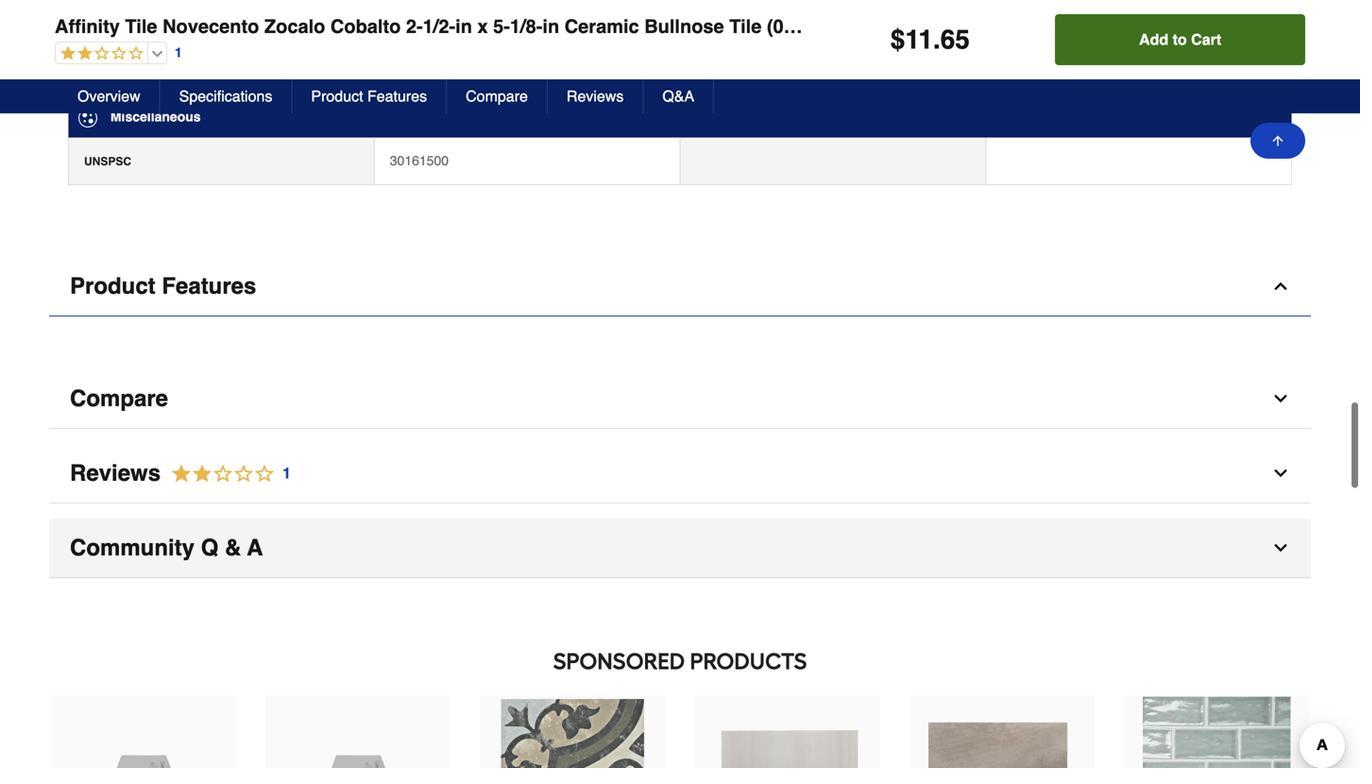 Task type: vqa. For each thing, say whether or not it's contained in the screenshot.
the Reviews
yes



Task type: locate. For each thing, give the bounding box(es) containing it.
q&a
[[663, 87, 695, 105]]

reviews up community
[[70, 460, 161, 486]]

1 horizontal spatial features
[[368, 87, 427, 105]]

reviews
[[567, 87, 624, 105], [70, 460, 161, 486]]

community q & a
[[70, 535, 263, 561]]

ca residents: prop 65 warning(s)
[[84, 29, 268, 42]]

compare button
[[447, 79, 548, 113], [49, 369, 1312, 429]]

1/2-
[[423, 16, 456, 37]]

chevron down image for community q & a
[[1272, 538, 1291, 557]]

2-
[[406, 16, 423, 37]]

prop 65 warning(s) -
[[410, 27, 552, 42]]

reviews down ceramic
[[567, 87, 624, 105]]

chevron down image
[[1272, 389, 1291, 408], [1272, 538, 1291, 557]]

2 horizontal spatial 65
[[941, 25, 970, 55]]

rating
[[717, 29, 753, 42]]

bullnose
[[645, 16, 725, 37]]

1 vertical spatial 2 stars image
[[161, 461, 292, 486]]

0 horizontal spatial 1
[[175, 45, 182, 60]]

prop
[[410, 27, 440, 42], [164, 29, 190, 42]]

product features button
[[292, 79, 447, 113], [49, 257, 1312, 316]]

0 vertical spatial reviews
[[567, 87, 624, 105]]

65
[[941, 25, 970, 55], [444, 27, 458, 42], [193, 29, 206, 42]]

1 horizontal spatial tile
[[730, 16, 762, 37]]

warning(s)
[[462, 27, 544, 42]]

1
[[175, 45, 182, 60], [283, 464, 291, 482]]

zocalo
[[264, 16, 325, 37]]

chevron down image for compare
[[1272, 389, 1291, 408]]

southdeep products heading
[[49, 642, 1312, 680]]

2 stars image up &
[[161, 461, 292, 486]]

&
[[225, 535, 241, 561]]

products
[[690, 648, 807, 675]]

tile right 'pei'
[[730, 16, 762, 37]]

0 vertical spatial chevron down image
[[1272, 389, 1291, 408]]

65 left x
[[444, 27, 458, 42]]

1 vertical spatial compare
[[70, 385, 168, 411]]

1 chevron down image from the top
[[1272, 389, 1291, 408]]

1 vertical spatial product features
[[70, 273, 256, 299]]

1 vertical spatial features
[[162, 273, 256, 299]]

chevron down image inside compare button
[[1272, 389, 1291, 408]]

1 tile from the left
[[125, 16, 157, 37]]

1 vertical spatial reviews
[[70, 460, 161, 486]]

0 horizontal spatial in
[[456, 16, 472, 37]]

cobalto
[[331, 16, 401, 37]]

chevron up image
[[1272, 277, 1291, 296]]

1 in from the left
[[456, 16, 472, 37]]

2 stars image down "ca"
[[56, 45, 144, 63]]

0 vertical spatial product features button
[[292, 79, 447, 113]]

0 horizontal spatial features
[[162, 273, 256, 299]]

0 horizontal spatial compare
[[70, 385, 168, 411]]

chevron down image up chevron down image
[[1272, 389, 1291, 408]]

reviews inside button
[[567, 87, 624, 105]]

affinity tile evoque arte carthusian 10-in x 10-in satin porcelain encaustic tile (10.88-sq. ft/ carton) image
[[499, 697, 647, 768]]

community q & a button
[[49, 519, 1312, 578]]

.
[[934, 25, 941, 55]]

chevron down image inside the community q & a button
[[1272, 538, 1291, 557]]

ceramic
[[565, 16, 639, 37]]

product
[[311, 87, 363, 105], [70, 273, 156, 299]]

$ 11 . 65
[[891, 25, 970, 55]]

1 horizontal spatial product
[[311, 87, 363, 105]]

chevron down image
[[1272, 464, 1291, 483]]

in
[[456, 16, 472, 37], [543, 16, 560, 37]]

0 horizontal spatial 65
[[193, 29, 206, 42]]

1 vertical spatial chevron down image
[[1272, 538, 1291, 557]]

0 horizontal spatial prop
[[164, 29, 190, 42]]

add to cart button
[[1056, 14, 1306, 65]]

specifications button
[[160, 79, 292, 113]]

densshield tile backer 4-ft x 8-ft x 1/2-in gypsum backer board image
[[69, 697, 217, 768]]

overview
[[77, 87, 141, 105]]

0 horizontal spatial product features
[[70, 273, 256, 299]]

tile
[[125, 16, 157, 37], [730, 16, 762, 37]]

1 horizontal spatial 2 stars image
[[161, 461, 292, 486]]

product features
[[311, 87, 427, 105], [70, 273, 256, 299]]

11
[[906, 25, 934, 55]]

65 right 11
[[941, 25, 970, 55]]

65 left warning(s)
[[193, 29, 206, 42]]

1 vertical spatial 1
[[283, 464, 291, 482]]

compare
[[466, 87, 528, 105], [70, 385, 168, 411]]

in right 5-
[[543, 16, 560, 37]]

2 chevron down image from the top
[[1272, 538, 1291, 557]]

1 vertical spatial product
[[70, 273, 156, 299]]

2 stars image
[[56, 45, 144, 63], [161, 461, 292, 486]]

1 horizontal spatial reviews
[[567, 87, 624, 105]]

prop right prop65 warning icon
[[410, 27, 440, 42]]

0 vertical spatial compare
[[466, 87, 528, 105]]

1 horizontal spatial compare
[[466, 87, 528, 105]]

chevron down image down chevron down image
[[1272, 538, 1291, 557]]

0 vertical spatial compare button
[[447, 79, 548, 113]]

james hardie hardiebacker 4-ft x 8-ft x 1/4-in water resistant fiber cement backer board image
[[929, 697, 1076, 768]]

arrow up image
[[1271, 133, 1286, 148]]

to
[[1173, 31, 1188, 48]]

0 horizontal spatial tile
[[125, 16, 157, 37]]

0 vertical spatial 2 stars image
[[56, 45, 144, 63]]

in left x
[[456, 16, 472, 37]]

2 stars image containing 1
[[161, 461, 292, 486]]

tile right "ca"
[[125, 16, 157, 37]]

affinity
[[55, 16, 120, 37]]

2 in from the left
[[543, 16, 560, 37]]

sponsored
[[553, 648, 685, 675]]

compare button for product features button to the bottom
[[49, 369, 1312, 429]]

1 horizontal spatial in
[[543, 16, 560, 37]]

1 vertical spatial compare button
[[49, 369, 1312, 429]]

piece)
[[872, 16, 928, 37]]

features
[[368, 87, 427, 105], [162, 273, 256, 299]]

compare button for topmost product features button
[[447, 79, 548, 113]]

prop right residents:
[[164, 29, 190, 42]]

0 horizontal spatial reviews
[[70, 460, 161, 486]]

1 horizontal spatial product features
[[311, 87, 427, 105]]



Task type: describe. For each thing, give the bounding box(es) containing it.
-
[[547, 27, 552, 42]]

add
[[1140, 31, 1169, 48]]

warning(s)
[[209, 29, 268, 42]]

a
[[247, 535, 263, 561]]

james hardie hardiebacker 3-ft x 5-ft x 1/4-in water resistant fiber cement backer board image
[[714, 697, 862, 768]]

specifications
[[179, 87, 273, 105]]

sq.
[[817, 16, 844, 37]]

1 horizontal spatial 65
[[444, 27, 458, 42]]

prop65 warning image
[[390, 27, 405, 42]]

q&a button
[[644, 79, 715, 113]]

0 horizontal spatial 2 stars image
[[56, 45, 144, 63]]

65 for $ 11 . 65
[[941, 25, 970, 55]]

not
[[1002, 27, 1023, 42]]

add to cart
[[1140, 31, 1222, 48]]

1/8-
[[510, 16, 543, 37]]

prop 65 warning(s) - link
[[390, 25, 552, 44]]

5-
[[493, 16, 510, 37]]

pei
[[696, 29, 714, 42]]

0 vertical spatial product features
[[311, 87, 427, 105]]

residents:
[[103, 29, 161, 42]]

miscellaneous
[[110, 109, 201, 124]]

community
[[70, 535, 195, 561]]

reviews button
[[548, 79, 644, 113]]

compare for product features button to the bottom
[[70, 385, 168, 411]]

0 vertical spatial product
[[311, 87, 363, 105]]

0 horizontal spatial product
[[70, 273, 156, 299]]

0 vertical spatial features
[[368, 87, 427, 105]]

ft/
[[849, 16, 867, 37]]

reviews for compare button for product features button to the bottom
[[70, 460, 161, 486]]

30161500
[[390, 153, 449, 168]]

sponsored products
[[553, 648, 807, 675]]

densshield tile backer 32-in x 5-ft x 1/2-in water resistant gypsum backer board image
[[284, 697, 432, 768]]

reviews for compare button associated with topmost product features button
[[567, 87, 624, 105]]

pei rating
[[696, 29, 753, 42]]

q
[[201, 535, 219, 561]]

affinity tile novecento zocalo cobalto 2-1/2-in x 5-1/8-in ceramic bullnose tile (0.09-sq. ft/ piece)
[[55, 16, 928, 37]]

novecento
[[163, 16, 259, 37]]

1 horizontal spatial prop
[[410, 27, 440, 42]]

$
[[891, 25, 906, 55]]

unspsc
[[84, 155, 131, 168]]

bedrosians marin aloe green (light green) 3-in x 6-in glossy ceramic subway wall tile (5.38-sq. ft/ carton) image
[[1144, 697, 1291, 768]]

not rated
[[1002, 27, 1056, 42]]

65 for ca residents: prop 65 warning(s)
[[193, 29, 206, 42]]

x
[[478, 16, 488, 37]]

rated
[[1026, 27, 1056, 42]]

1 vertical spatial product features button
[[49, 257, 1312, 316]]

0 vertical spatial 1
[[175, 45, 182, 60]]

cart
[[1192, 31, 1222, 48]]

compare for topmost product features button
[[466, 87, 528, 105]]

(0.09-
[[767, 16, 817, 37]]

ca
[[84, 29, 100, 42]]

1 horizontal spatial 1
[[283, 464, 291, 482]]

overview button
[[59, 79, 160, 113]]

2 tile from the left
[[730, 16, 762, 37]]



